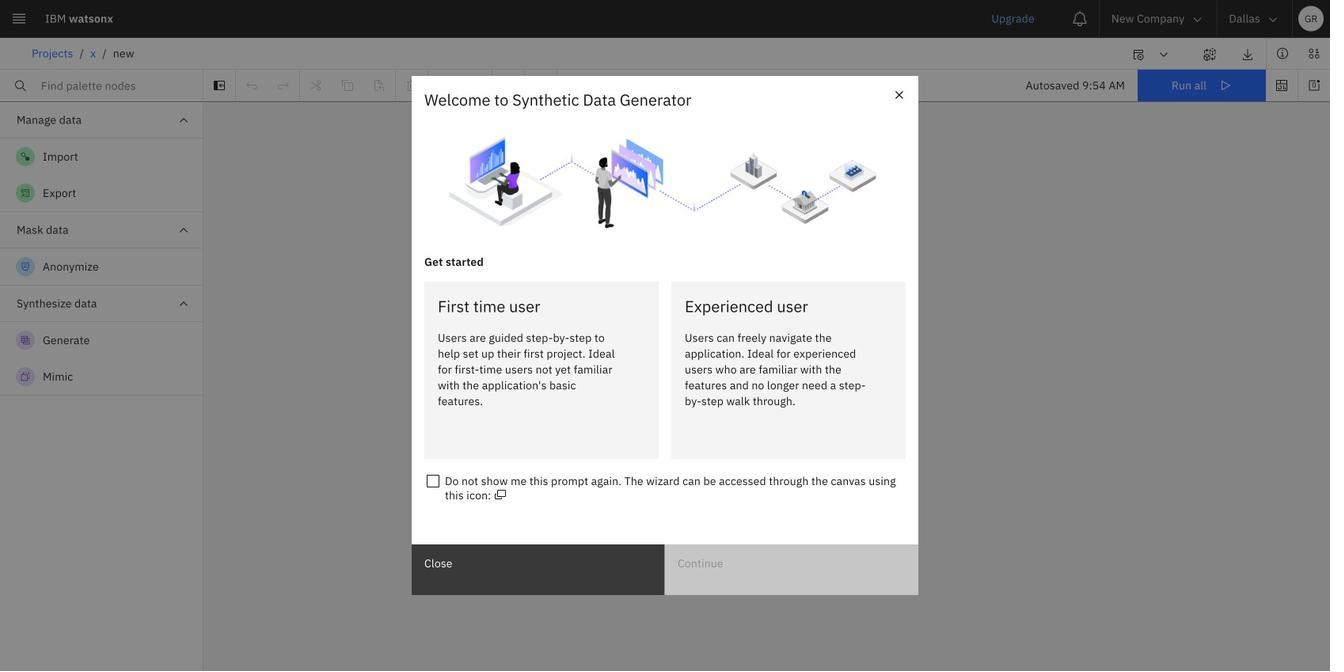 Task type: describe. For each thing, give the bounding box(es) containing it.
close image
[[892, 87, 908, 103]]

notifications image
[[1072, 11, 1088, 27]]

data image
[[1308, 47, 1321, 60]]

[object object] dialog
[[412, 76, 919, 596]]

action bar element
[[0, 38, 1331, 70]]

global navigation element
[[0, 0, 1331, 672]]

arrow span image
[[1158, 48, 1177, 61]]



Task type: locate. For each thing, give the bounding box(es) containing it.
side menu button image
[[11, 11, 27, 27]]

None search field
[[0, 70, 203, 102]]

Find palette nodes text field
[[0, 70, 203, 102]]



Task type: vqa. For each thing, say whether or not it's contained in the screenshot.
Find palette nodes text box
yes



